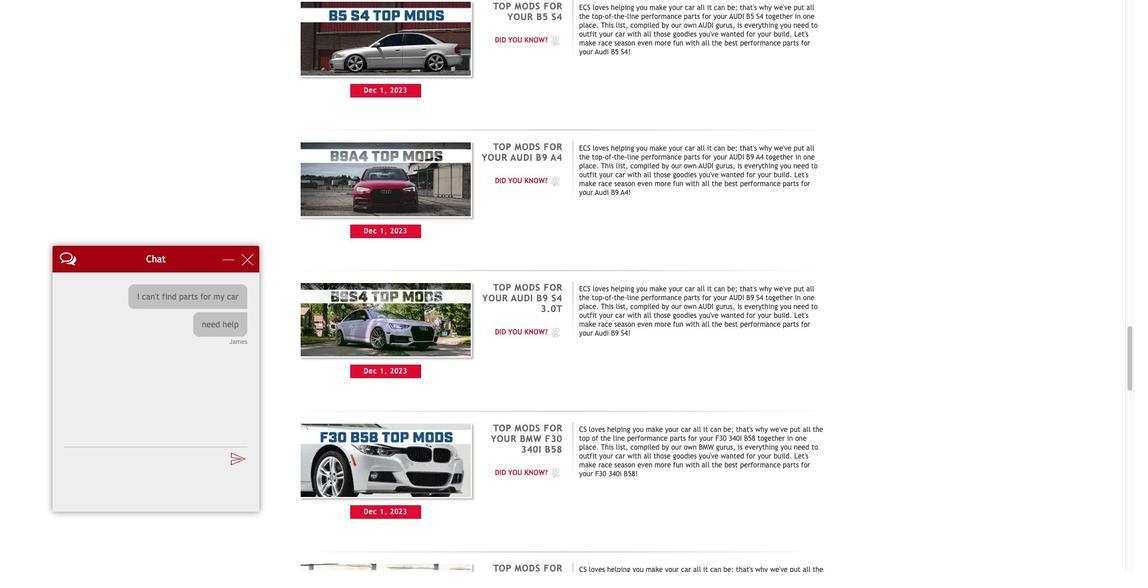 Task type: vqa. For each thing, say whether or not it's contained in the screenshot.
2nd white image from the bottom of the page
no



Task type: locate. For each thing, give the bounding box(es) containing it.
more
[[655, 39, 671, 47], [655, 180, 671, 188], [655, 320, 671, 328], [655, 461, 671, 469]]

a4!
[[621, 188, 631, 197]]

4 more from the top
[[655, 461, 671, 469]]

did down 'top mods for your b5 s4' link at the left top of the page
[[495, 36, 506, 45]]

ecs for top mods for your audi b9 a4
[[579, 144, 591, 152]]

together for top mods for your bmw f30 340i b58
[[758, 434, 785, 442]]

list, for top mods for your audi b9 s4 3.0t
[[616, 302, 629, 311]]

own inside ecs loves helping you make your car all it can be; that's why we've put all the top-of-the-line performance parts for your audi b9 a4 together in one place. this list, compiled by our own audi gurus, is everything you need to outfit your car with all those goodies you've wanted for your build. let's make race season even more fun with all the best performance parts for your audi b9 a4!
[[684, 162, 697, 170]]

1,
[[380, 86, 388, 94], [380, 227, 388, 235], [380, 367, 388, 376], [380, 508, 388, 516]]

4 those from the top
[[654, 452, 671, 460]]

dec for top mods for your bmw f30 340i b58
[[364, 508, 378, 516]]

by inside the ecs loves helping you make your car all it can be; that's why we've put all the top-of-the-line performance parts for your audi b9 s4 together in one place. this list, compiled by our own audi gurus, is everything you need to outfit your car with all those goodies you've wanted for your build. let's make race season even more fun with all the best performance parts for your audi b9 s4!
[[662, 302, 669, 311]]

3 dec from the top
[[364, 367, 378, 376]]

one inside the ecs loves helping you make your car all it can be; that's why we've put all the top-of-the-line performance parts for your audi b9 s4 together in one place. this list, compiled by our own audi gurus, is everything you need to outfit your car with all those goodies you've wanted for your build. let's make race season even more fun with all the best performance parts for your audi b9 s4!
[[803, 294, 815, 302]]

1 dec 1, 2023 link from the top
[[300, 1, 472, 97]]

ecs for top mods for your b5 s4
[[579, 4, 591, 12]]

did you know? down 'top mods for your b5 s4' link at the left top of the page
[[495, 36, 548, 45]]

dec 1, 2023 down the top mods for your b5 s4 image
[[364, 86, 408, 94]]

3 ecs from the top
[[579, 285, 591, 293]]

loves
[[593, 4, 609, 12], [593, 144, 609, 152], [593, 285, 609, 293], [589, 425, 605, 434]]

6 image down 3.0t
[[548, 327, 563, 338]]

own for top mods for your bmw f30 340i b58
[[684, 443, 697, 451]]

together inside ecs loves helping you make your car all it can be; that's why we've put all the top-of-the-line performance parts for your audi b5 s4 together in one place. this list, compiled by our own audi gurus, is everything you need to outfit your car with all those goodies you've wanted for your build. let's make race season even more fun with all the best performance parts for your audi b5 s4!
[[766, 12, 793, 21]]

6 image down top mods for your audi b9 a4 link
[[548, 175, 563, 187]]

is
[[738, 21, 743, 30], [738, 162, 743, 170], [738, 302, 743, 311], [738, 443, 743, 451]]

we've for top mods for your b5 s4
[[774, 4, 792, 12]]

build. inside the ecs loves helping you make your car all it can be; that's why we've put all the top-of-the-line performance parts for your audi b9 s4 together in one place. this list, compiled by our own audi gurus, is everything you need to outfit your car with all those goodies you've wanted for your build. let's make race season even more fun with all the best performance parts for your audi b9 s4!
[[774, 311, 793, 320]]

4 2023 from the top
[[390, 508, 408, 516]]

can inside cs loves helping you make your car all it can be; that's why we've put all the top of the line performance parts for your f30 340i b58 together in one place. this list, compiled by our own bmw gurus, is everything you need to outfit your car with all those goodies you've wanted for your build. let's make race season even more fun with all the best performance parts for your f30 340i b58!
[[711, 425, 722, 434]]

1 did from the top
[[495, 36, 506, 45]]

you
[[508, 36, 523, 45], [508, 177, 523, 185], [508, 328, 523, 336], [508, 469, 523, 477]]

be; inside cs loves helping you make your car all it can be; that's why we've put all the top of the line performance parts for your f30 340i b58 together in one place. this list, compiled by our own bmw gurus, is everything you need to outfit your car with all those goodies you've wanted for your build. let's make race season even more fun with all the best performance parts for your f30 340i b58!
[[724, 425, 734, 434]]

4 outfit from the top
[[579, 452, 597, 460]]

race inside the ecs loves helping you make your car all it can be; that's why we've put all the top-of-the-line performance parts for your audi b9 s4 together in one place. this list, compiled by our own audi gurus, is everything you need to outfit your car with all those goodies you've wanted for your build. let's make race season even more fun with all the best performance parts for your audi b9 s4!
[[599, 320, 613, 328]]

ecs loves helping you make your car all it can be; that's why we've put all the top-of-the-line performance parts for your audi b5 s4 together in one place. this list, compiled by our own audi gurus, is everything you need to outfit your car with all those goodies you've wanted for your build. let's make race season even more fun with all the best performance parts for your audi b5 s4!
[[579, 4, 818, 56]]

loves for top mods for your b5 s4
[[593, 4, 609, 12]]

1 this from the top
[[601, 21, 614, 30]]

together for top mods for your audi b9 s4 3.0t
[[766, 294, 793, 302]]

3 our from the top
[[672, 302, 682, 311]]

6 image down 'top mods for your b5 s4' link at the left top of the page
[[548, 35, 563, 47]]

be; inside the ecs loves helping you make your car all it can be; that's why we've put all the top-of-the-line performance parts for your audi b9 s4 together in one place. this list, compiled by our own audi gurus, is everything you need to outfit your car with all those goodies you've wanted for your build. let's make race season even more fun with all the best performance parts for your audi b9 s4!
[[728, 285, 738, 293]]

the- for top mods for your b5 s4
[[614, 12, 628, 21]]

need for top mods for your b5 s4
[[794, 21, 809, 30]]

2023
[[390, 86, 408, 94], [390, 227, 408, 235], [390, 367, 408, 376], [390, 508, 408, 516]]

make
[[650, 4, 667, 12], [579, 39, 597, 47], [650, 144, 667, 152], [579, 180, 597, 188], [650, 285, 667, 293], [579, 320, 597, 328], [646, 425, 663, 434], [579, 461, 597, 469]]

it
[[707, 4, 712, 12], [707, 144, 712, 152], [707, 285, 712, 293], [704, 425, 709, 434]]

gurus, for top mods for your b5 s4
[[716, 21, 736, 30]]

build.
[[774, 30, 793, 38], [774, 171, 793, 179], [774, 311, 793, 320], [774, 452, 793, 460]]

let's
[[795, 30, 809, 38], [795, 171, 809, 179], [795, 311, 809, 320], [795, 452, 809, 460]]

audi
[[730, 12, 745, 21], [699, 21, 714, 30], [730, 153, 745, 161], [699, 162, 714, 170], [730, 294, 745, 302], [699, 302, 714, 311]]

0 horizontal spatial b58
[[545, 444, 563, 454]]

did
[[495, 36, 506, 45], [495, 177, 506, 185], [495, 328, 506, 336], [495, 469, 506, 477]]

the- for top mods for your audi b9 s4 3.0t
[[614, 294, 628, 302]]

fun for top mods for your audi b9 a4
[[674, 180, 684, 188]]

2 did from the top
[[495, 177, 506, 185]]

2 of- from the top
[[605, 153, 614, 161]]

best
[[725, 39, 738, 47], [725, 180, 738, 188], [725, 320, 738, 328], [725, 461, 738, 469]]

goodies inside ecs loves helping you make your car all it can be; that's why we've put all the top-of-the-line performance parts for your audi b9 a4 together in one place. this list, compiled by our own audi gurus, is everything you need to outfit your car with all those goodies you've wanted for your build. let's make race season even more fun with all the best performance parts for your audi b9 a4!
[[673, 171, 697, 179]]

can for top mods for your b5 s4
[[714, 4, 726, 12]]

can inside ecs loves helping you make your car all it can be; that's why we've put all the top-of-the-line performance parts for your audi b5 s4 together in one place. this list, compiled by our own audi gurus, is everything you need to outfit your car with all those goodies you've wanted for your build. let's make race season even more fun with all the best performance parts for your audi b5 s4!
[[714, 4, 726, 12]]

that's inside ecs loves helping you make your car all it can be; that's why we've put all the top-of-the-line performance parts for your audi b9 a4 together in one place. this list, compiled by our own audi gurus, is everything you need to outfit your car with all those goodies you've wanted for your build. let's make race season even more fun with all the best performance parts for your audi b9 a4!
[[740, 144, 757, 152]]

be; for top mods for your b5 s4
[[728, 4, 738, 12]]

0 horizontal spatial f30
[[545, 433, 563, 444]]

race
[[599, 39, 613, 47], [599, 180, 613, 188], [599, 320, 613, 328], [599, 461, 613, 469]]

more inside ecs loves helping you make your car all it can be; that's why we've put all the top-of-the-line performance parts for your audi b5 s4 together in one place. this list, compiled by our own audi gurus, is everything you need to outfit your car with all those goodies you've wanted for your build. let's make race season even more fun with all the best performance parts for your audi b5 s4!
[[655, 39, 671, 47]]

best inside cs loves helping you make your car all it can be; that's why we've put all the top of the line performance parts for your f30 340i b58 together in one place. this list, compiled by our own bmw gurus, is everything you need to outfit your car with all those goodies you've wanted for your build. let's make race season even more fun with all the best performance parts for your f30 340i b58!
[[725, 461, 738, 469]]

4 our from the top
[[672, 443, 682, 451]]

1 everything from the top
[[745, 21, 778, 30]]

2 vertical spatial the-
[[614, 294, 628, 302]]

1, down top mods for your audi b9 a4 image
[[380, 227, 388, 235]]

ecs
[[579, 4, 591, 12], [579, 144, 591, 152], [579, 285, 591, 293]]

1 vertical spatial top-
[[592, 153, 605, 161]]

we've inside the ecs loves helping you make your car all it can be; that's why we've put all the top-of-the-line performance parts for your audi b9 s4 together in one place. this list, compiled by our own audi gurus, is everything you need to outfit your car with all those goodies you've wanted for your build. let's make race season even more fun with all the best performance parts for your audi b9 s4!
[[774, 285, 792, 293]]

you've for top mods for your bmw f30 340i b58
[[699, 452, 719, 460]]

4 place. from the top
[[579, 443, 599, 451]]

race inside cs loves helping you make your car all it can be; that's why we've put all the top of the line performance parts for your f30 340i b58 together in one place. this list, compiled by our own bmw gurus, is everything you need to outfit your car with all those goodies you've wanted for your build. let's make race season even more fun with all the best performance parts for your f30 340i b58!
[[599, 461, 613, 469]]

mods inside top mods for your bmw f30 340i b58
[[515, 422, 541, 433]]

top-
[[592, 12, 605, 21], [592, 153, 605, 161], [592, 294, 605, 302]]

3 own from the top
[[684, 302, 697, 311]]

0 vertical spatial the-
[[614, 12, 628, 21]]

car
[[685, 4, 695, 12], [616, 30, 626, 38], [685, 144, 695, 152], [616, 171, 626, 179], [685, 285, 695, 293], [616, 311, 626, 320], [681, 425, 691, 434], [616, 452, 626, 460]]

1 place. from the top
[[579, 21, 599, 30]]

put for top mods for your audi b9 a4
[[794, 144, 805, 152]]

2 build. from the top
[[774, 171, 793, 179]]

1 vertical spatial 340i
[[521, 444, 542, 454]]

the- for top mods for your audi b9 a4
[[614, 153, 628, 161]]

2 horizontal spatial b5
[[747, 12, 755, 21]]

top mods for your bmw f30 340i b58 link
[[491, 422, 563, 454]]

2023 down top mods for your audi b9 a4 image
[[390, 227, 408, 235]]

1 horizontal spatial b58
[[744, 434, 756, 442]]

s4!
[[621, 48, 631, 56], [621, 329, 631, 337]]

4 you've from the top
[[699, 452, 719, 460]]

is inside cs loves helping you make your car all it can be; that's why we've put all the top of the line performance parts for your f30 340i b58 together in one place. this list, compiled by our own bmw gurus, is everything you need to outfit your car with all those goodies you've wanted for your build. let's make race season even more fun with all the best performance parts for your f30 340i b58!
[[738, 443, 743, 451]]

own inside cs loves helping you make your car all it can be; that's why we've put all the top of the line performance parts for your f30 340i b58 together in one place. this list, compiled by our own bmw gurus, is everything you need to outfit your car with all those goodies you've wanted for your build. let's make race season even more fun with all the best performance parts for your f30 340i b58!
[[684, 443, 697, 451]]

line for top mods for your bmw f30 340i b58
[[613, 434, 625, 442]]

top
[[494, 1, 512, 11], [494, 141, 512, 152], [494, 282, 512, 292], [494, 422, 512, 433]]

3 the- from the top
[[614, 294, 628, 302]]

you've inside ecs loves helping you make your car all it can be; that's why we've put all the top-of-the-line performance parts for your audi b5 s4 together in one place. this list, compiled by our own audi gurus, is everything you need to outfit your car with all those goodies you've wanted for your build. let's make race season even more fun with all the best performance parts for your audi b5 s4!
[[699, 30, 719, 38]]

dec down top mods for your audi b9 s4 3.0t image at the left of the page
[[364, 367, 378, 376]]

top mods for your bmw f30 340i b58
[[491, 422, 563, 454]]

top mods for your audi b9 s4 3.0t image
[[300, 282, 472, 358]]

loves inside ecs loves helping you make your car all it can be; that's why we've put all the top-of-the-line performance parts for your audi b5 s4 together in one place. this list, compiled by our own audi gurus, is everything you need to outfit your car with all those goodies you've wanted for your build. let's make race season even more fun with all the best performance parts for your audi b5 s4!
[[593, 4, 609, 12]]

s4
[[552, 11, 563, 22], [757, 12, 764, 21], [552, 292, 563, 303], [757, 294, 764, 302]]

audi
[[595, 48, 609, 56], [511, 152, 533, 162], [595, 188, 609, 197], [511, 292, 534, 303], [595, 329, 609, 337]]

build. inside ecs loves helping you make your car all it can be; that's why we've put all the top-of-the-line performance parts for your audi b5 s4 together in one place. this list, compiled by our own audi gurus, is everything you need to outfit your car with all those goodies you've wanted for your build. let's make race season even more fun with all the best performance parts for your audi b5 s4!
[[774, 30, 793, 38]]

2 vertical spatial top-
[[592, 294, 605, 302]]

your
[[669, 4, 683, 12], [508, 11, 534, 22], [714, 12, 728, 21], [600, 30, 614, 38], [758, 30, 772, 38], [579, 48, 593, 56], [669, 144, 683, 152], [482, 152, 508, 162], [714, 153, 728, 161], [600, 171, 614, 179], [758, 171, 772, 179], [579, 188, 593, 197], [669, 285, 683, 293], [483, 292, 508, 303], [714, 294, 728, 302], [600, 311, 614, 320], [758, 311, 772, 320], [579, 329, 593, 337], [665, 425, 679, 434], [491, 433, 517, 444], [700, 434, 714, 442], [600, 452, 614, 460], [758, 452, 772, 460], [579, 470, 593, 478]]

own
[[684, 21, 697, 30], [684, 162, 697, 170], [684, 302, 697, 311], [684, 443, 697, 451]]

0 vertical spatial top-
[[592, 12, 605, 21]]

mods
[[515, 1, 541, 11], [515, 141, 541, 152], [515, 282, 541, 292], [515, 422, 541, 433]]

parts
[[684, 12, 700, 21], [783, 39, 799, 47], [684, 153, 700, 161], [783, 180, 799, 188], [684, 294, 700, 302], [783, 320, 799, 328], [670, 434, 686, 442], [783, 461, 799, 469]]

helping for top mods for your audi b9 a4
[[611, 144, 635, 152]]

those for top mods for your audi b9 a4
[[654, 171, 671, 179]]

the
[[579, 12, 590, 21], [712, 39, 723, 47], [579, 153, 590, 161], [712, 180, 723, 188], [579, 294, 590, 302], [712, 320, 723, 328], [813, 425, 824, 434], [601, 434, 611, 442], [712, 461, 723, 469]]

need for top mods for your audi b9 a4
[[794, 162, 809, 170]]

top- for top mods for your audi b9 a4
[[592, 153, 605, 161]]

line
[[628, 12, 639, 21], [628, 153, 639, 161], [628, 294, 639, 302], [613, 434, 625, 442]]

performance
[[642, 12, 682, 21], [741, 39, 781, 47], [642, 153, 682, 161], [741, 180, 781, 188], [642, 294, 682, 302], [741, 320, 781, 328], [627, 434, 668, 442], [741, 461, 781, 469]]

did down top mods for your bmw f30 340i b58
[[495, 469, 506, 477]]

top for top mods for your audi b9 s4 3.0t
[[494, 282, 512, 292]]

2 ecs from the top
[[579, 144, 591, 152]]

f30 inside top mods for your bmw f30 340i b58
[[545, 433, 563, 444]]

the- inside the ecs loves helping you make your car all it can be; that's why we've put all the top-of-the-line performance parts for your audi b9 s4 together in one place. this list, compiled by our own audi gurus, is everything you need to outfit your car with all those goodies you've wanted for your build. let's make race season even more fun with all the best performance parts for your audi b9 s4!
[[614, 294, 628, 302]]

together
[[766, 12, 793, 21], [766, 153, 794, 161], [766, 294, 793, 302], [758, 434, 785, 442]]

0 vertical spatial of-
[[605, 12, 614, 21]]

fun inside the ecs loves helping you make your car all it can be; that's why we've put all the top-of-the-line performance parts for your audi b9 s4 together in one place. this list, compiled by our own audi gurus, is everything you need to outfit your car with all those goodies you've wanted for your build. let's make race season even more fun with all the best performance parts for your audi b9 s4!
[[674, 320, 684, 328]]

of- inside ecs loves helping you make your car all it can be; that's why we've put all the top-of-the-line performance parts for your audi b9 a4 together in one place. this list, compiled by our own audi gurus, is everything you need to outfit your car with all those goodies you've wanted for your build. let's make race season even more fun with all the best performance parts for your audi b9 a4!
[[605, 153, 614, 161]]

goodies inside the ecs loves helping you make your car all it can be; that's why we've put all the top-of-the-line performance parts for your audi b9 s4 together in one place. this list, compiled by our own audi gurus, is everything you need to outfit your car with all those goodies you've wanted for your build. let's make race season even more fun with all the best performance parts for your audi b9 s4!
[[673, 311, 697, 320]]

you down 'top mods for your b5 s4' link at the left top of the page
[[508, 36, 523, 45]]

1 more from the top
[[655, 39, 671, 47]]

it inside cs loves helping you make your car all it can be; that's why we've put all the top of the line performance parts for your f30 340i b58 together in one place. this list, compiled by our own bmw gurus, is everything you need to outfit your car with all those goodies you've wanted for your build. let's make race season even more fun with all the best performance parts for your f30 340i b58!
[[704, 425, 709, 434]]

put inside the ecs loves helping you make your car all it can be; that's why we've put all the top-of-the-line performance parts for your audi b9 s4 together in one place. this list, compiled by our own audi gurus, is everything you need to outfit your car with all those goodies you've wanted for your build. let's make race season even more fun with all the best performance parts for your audi b9 s4!
[[794, 285, 805, 293]]

0 horizontal spatial a4
[[551, 152, 563, 162]]

this inside the ecs loves helping you make your car all it can be; that's why we've put all the top-of-the-line performance parts for your audi b9 s4 together in one place. this list, compiled by our own audi gurus, is everything you need to outfit your car with all those goodies you've wanted for your build. let's make race season even more fun with all the best performance parts for your audi b9 s4!
[[601, 302, 614, 311]]

3 of- from the top
[[605, 294, 614, 302]]

this for top mods for your audi b9 a4
[[601, 162, 614, 170]]

1 2023 from the top
[[390, 86, 408, 94]]

place. inside the ecs loves helping you make your car all it can be; that's why we've put all the top-of-the-line performance parts for your audi b9 s4 together in one place. this list, compiled by our own audi gurus, is everything you need to outfit your car with all those goodies you've wanted for your build. let's make race season even more fun with all the best performance parts for your audi b9 s4!
[[579, 302, 599, 311]]

0 horizontal spatial 340i
[[521, 444, 542, 454]]

you've inside ecs loves helping you make your car all it can be; that's why we've put all the top-of-the-line performance parts for your audi b9 a4 together in one place. this list, compiled by our own audi gurus, is everything you need to outfit your car with all those goodies you've wanted for your build. let's make race season even more fun with all the best performance parts for your audi b9 a4!
[[699, 171, 719, 179]]

those inside the ecs loves helping you make your car all it can be; that's why we've put all the top-of-the-line performance parts for your audi b9 s4 together in one place. this list, compiled by our own audi gurus, is everything you need to outfit your car with all those goodies you've wanted for your build. let's make race season even more fun with all the best performance parts for your audi b9 s4!
[[654, 311, 671, 320]]

in for top mods for your bmw f30 340i b58
[[788, 434, 793, 442]]

by for top mods for your bmw f30 340i b58
[[662, 443, 669, 451]]

1 dec 1, 2023 from the top
[[364, 86, 408, 94]]

you've
[[699, 30, 719, 38], [699, 171, 719, 179], [699, 311, 719, 320], [699, 452, 719, 460]]

it for top mods for your audi b9 s4 3.0t
[[707, 285, 712, 293]]

loves for top mods for your audi b9 s4 3.0t
[[593, 285, 609, 293]]

top- for top mods for your b5 s4
[[592, 12, 605, 21]]

own inside ecs loves helping you make your car all it can be; that's why we've put all the top-of-the-line performance parts for your audi b5 s4 together in one place. this list, compiled by our own audi gurus, is everything you need to outfit your car with all those goodies you've wanted for your build. let's make race season even more fun with all the best performance parts for your audi b5 s4!
[[684, 21, 697, 30]]

need for top mods for your audi b9 s4 3.0t
[[794, 302, 809, 311]]

dec for top mods for your b5 s4
[[364, 86, 378, 94]]

build. for top mods for your audi b9 s4 3.0t
[[774, 311, 793, 320]]

1 you from the top
[[508, 36, 523, 45]]

that's
[[740, 4, 757, 12], [740, 144, 757, 152], [740, 285, 757, 293], [736, 425, 754, 434]]

why for top mods for your audi b9 s4 3.0t
[[760, 285, 772, 293]]

helping inside ecs loves helping you make your car all it can be; that's why we've put all the top-of-the-line performance parts for your audi b9 a4 together in one place. this list, compiled by our own audi gurus, is everything you need to outfit your car with all those goodies you've wanted for your build. let's make race season even more fun with all the best performance parts for your audi b9 a4!
[[611, 144, 635, 152]]

wanted inside ecs loves helping you make your car all it can be; that's why we've put all the top-of-the-line performance parts for your audi b5 s4 together in one place. this list, compiled by our own audi gurus, is everything you need to outfit your car with all those goodies you've wanted for your build. let's make race season even more fun with all the best performance parts for your audi b5 s4!
[[721, 30, 745, 38]]

line inside ecs loves helping you make your car all it can be; that's why we've put all the top-of-the-line performance parts for your audi b9 a4 together in one place. this list, compiled by our own audi gurus, is everything you need to outfit your car with all those goodies you've wanted for your build. let's make race season even more fun with all the best performance parts for your audi b9 a4!
[[628, 153, 639, 161]]

fun for top mods for your bmw f30 340i b58
[[674, 461, 684, 469]]

it inside the ecs loves helping you make your car all it can be; that's why we've put all the top-of-the-line performance parts for your audi b9 s4 together in one place. this list, compiled by our own audi gurus, is everything you need to outfit your car with all those goodies you've wanted for your build. let's make race season even more fun with all the best performance parts for your audi b9 s4!
[[707, 285, 712, 293]]

one
[[803, 12, 815, 21], [804, 153, 815, 161], [803, 294, 815, 302], [796, 434, 807, 442]]

3.0t
[[541, 303, 563, 314]]

2 wanted from the top
[[721, 171, 745, 179]]

it inside ecs loves helping you make your car all it can be; that's why we've put all the top-of-the-line performance parts for your audi b9 a4 together in one place. this list, compiled by our own audi gurus, is everything you need to outfit your car with all those goodies you've wanted for your build. let's make race season even more fun with all the best performance parts for your audi b9 a4!
[[707, 144, 712, 152]]

is inside ecs loves helping you make your car all it can be; that's why we've put all the top-of-the-line performance parts for your audi b5 s4 together in one place. this list, compiled by our own audi gurus, is everything you need to outfit your car with all those goodies you've wanted for your build. let's make race season even more fun with all the best performance parts for your audi b5 s4!
[[738, 21, 743, 30]]

1 own from the top
[[684, 21, 697, 30]]

your inside top mods for your audi b9 a4
[[482, 152, 508, 162]]

list, inside ecs loves helping you make your car all it can be; that's why we've put all the top-of-the-line performance parts for your audi b9 a4 together in one place. this list, compiled by our own audi gurus, is everything you need to outfit your car with all those goodies you've wanted for your build. let's make race season even more fun with all the best performance parts for your audi b9 a4!
[[616, 162, 629, 170]]

gurus,
[[716, 21, 736, 30], [716, 162, 736, 170], [716, 302, 736, 311], [717, 443, 736, 451]]

2 own from the top
[[684, 162, 697, 170]]

did down top mods for your audi b9 a4 link
[[495, 177, 506, 185]]

in
[[795, 12, 801, 21], [796, 153, 802, 161], [795, 294, 801, 302], [788, 434, 793, 442]]

we've inside cs loves helping you make your car all it can be; that's why we've put all the top of the line performance parts for your f30 340i b58 together in one place. this list, compiled by our own bmw gurus, is everything you need to outfit your car with all those goodies you've wanted for your build. let's make race season even more fun with all the best performance parts for your f30 340i b58!
[[771, 425, 788, 434]]

0 horizontal spatial bmw
[[520, 433, 542, 444]]

1 horizontal spatial b5
[[611, 48, 619, 56]]

2023 down top mods for your bmw f30 340i b58 image
[[390, 508, 408, 516]]

season inside ecs loves helping you make your car all it can be; that's why we've put all the top-of-the-line performance parts for your audi b9 a4 together in one place. this list, compiled by our own audi gurus, is everything you need to outfit your car with all those goodies you've wanted for your build. let's make race season even more fun with all the best performance parts for your audi b9 a4!
[[615, 180, 636, 188]]

you
[[637, 4, 648, 12], [781, 21, 792, 30], [637, 144, 648, 152], [781, 162, 792, 170], [637, 285, 648, 293], [781, 302, 792, 311], [633, 425, 644, 434], [781, 443, 792, 451]]

know? down top mods for your bmw f30 340i b58
[[525, 469, 548, 477]]

3 dec 1, 2023 from the top
[[364, 367, 408, 376]]

dec 1, 2023 down top mods for your bmw f30 340i b58 image
[[364, 508, 408, 516]]

dec for top mods for your audi b9 s4 3.0t
[[364, 367, 378, 376]]

4 this from the top
[[601, 443, 614, 451]]

1 horizontal spatial 340i
[[609, 470, 622, 478]]

2 you've from the top
[[699, 171, 719, 179]]

1 vertical spatial the-
[[614, 153, 628, 161]]

1, down top mods for your bmw f30 340i b58 image
[[380, 508, 388, 516]]

4 build. from the top
[[774, 452, 793, 460]]

to
[[812, 21, 818, 30], [812, 162, 818, 170], [812, 302, 818, 311], [812, 443, 819, 451]]

everything for top mods for your bmw f30 340i b58
[[745, 443, 779, 451]]

let's inside cs loves helping you make your car all it can be; that's why we've put all the top of the line performance parts for your f30 340i b58 together in one place. this list, compiled by our own bmw gurus, is everything you need to outfit your car with all those goodies you've wanted for your build. let's make race season even more fun with all the best performance parts for your f30 340i b58!
[[795, 452, 809, 460]]

gurus, inside cs loves helping you make your car all it can be; that's why we've put all the top of the line performance parts for your f30 340i b58 together in one place. this list, compiled by our own bmw gurus, is everything you need to outfit your car with all those goodies you've wanted for your build. let's make race season even more fun with all the best performance parts for your f30 340i b58!
[[717, 443, 736, 451]]

3 fun from the top
[[674, 320, 684, 328]]

let's for 340i
[[795, 452, 809, 460]]

1, down the top mods for your b5 s4 image
[[380, 86, 388, 94]]

6 image down top mods for your bmw f30 340i b58 link
[[548, 467, 563, 479]]

we've
[[774, 4, 792, 12], [774, 144, 792, 152], [774, 285, 792, 293], [771, 425, 788, 434]]

3 even from the top
[[638, 320, 653, 328]]

did you know? down top mods for your audi b9 s4 3.0t link
[[495, 328, 548, 336]]

our inside ecs loves helping you make your car all it can be; that's why we've put all the top-of-the-line performance parts for your audi b9 a4 together in one place. this list, compiled by our own audi gurus, is everything you need to outfit your car with all those goodies you've wanted for your build. let's make race season even more fun with all the best performance parts for your audi b9 a4!
[[672, 162, 682, 170]]

for inside top mods for your b5 s4
[[544, 1, 563, 11]]

b9
[[536, 152, 548, 162], [747, 153, 755, 161], [611, 188, 619, 197], [537, 292, 549, 303], [747, 294, 755, 302], [611, 329, 619, 337]]

0 vertical spatial s4!
[[621, 48, 631, 56]]

4 own from the top
[[684, 443, 697, 451]]

the-
[[614, 12, 628, 21], [614, 153, 628, 161], [614, 294, 628, 302]]

goodies for top mods for your bmw f30 340i b58
[[673, 452, 697, 460]]

place. inside ecs loves helping you make your car all it can be; that's why we've put all the top-of-the-line performance parts for your audi b5 s4 together in one place. this list, compiled by our own audi gurus, is everything you need to outfit your car with all those goodies you've wanted for your build. let's make race season even more fun with all the best performance parts for your audi b5 s4!
[[579, 21, 599, 30]]

by
[[662, 21, 669, 30], [662, 162, 669, 170], [662, 302, 669, 311], [662, 443, 669, 451]]

best inside the ecs loves helping you make your car all it can be; that's why we've put all the top-of-the-line performance parts for your audi b9 s4 together in one place. this list, compiled by our own audi gurus, is everything you need to outfit your car with all those goodies you've wanted for your build. let's make race season even more fun with all the best performance parts for your audi b9 s4!
[[725, 320, 738, 328]]

our inside the ecs loves helping you make your car all it can be; that's why we've put all the top-of-the-line performance parts for your audi b9 s4 together in one place. this list, compiled by our own audi gurus, is everything you need to outfit your car with all those goodies you've wanted for your build. let's make race season even more fun with all the best performance parts for your audi b9 s4!
[[672, 302, 682, 311]]

can
[[714, 4, 726, 12], [714, 144, 726, 152], [714, 285, 726, 293], [711, 425, 722, 434]]

340i
[[729, 434, 742, 442], [521, 444, 542, 454], [609, 470, 622, 478]]

1 know? from the top
[[525, 36, 548, 45]]

helping
[[611, 4, 635, 12], [611, 144, 635, 152], [611, 285, 635, 293], [608, 425, 631, 434]]

3 did you know? from the top
[[495, 328, 548, 336]]

3 let's from the top
[[795, 311, 809, 320]]

2 top- from the top
[[592, 153, 605, 161]]

this for top mods for your b5 s4
[[601, 21, 614, 30]]

2023 for top mods for your audi b9 s4 3.0t
[[390, 367, 408, 376]]

helping inside cs loves helping you make your car all it can be; that's why we've put all the top of the line performance parts for your f30 340i b58 together in one place. this list, compiled by our own bmw gurus, is everything you need to outfit your car with all those goodies you've wanted for your build. let's make race season even more fun with all the best performance parts for your f30 340i b58!
[[608, 425, 631, 434]]

put
[[794, 4, 805, 12], [794, 144, 805, 152], [794, 285, 805, 293], [790, 425, 801, 434]]

fun inside ecs loves helping you make your car all it can be; that's why we've put all the top-of-the-line performance parts for your audi b5 s4 together in one place. this list, compiled by our own audi gurus, is everything you need to outfit your car with all those goodies you've wanted for your build. let's make race season even more fun with all the best performance parts for your audi b5 s4!
[[674, 39, 684, 47]]

need
[[794, 21, 809, 30], [794, 162, 809, 170], [794, 302, 809, 311], [794, 443, 810, 451]]

gurus, inside the ecs loves helping you make your car all it can be; that's why we've put all the top-of-the-line performance parts for your audi b9 s4 together in one place. this list, compiled by our own audi gurus, is everything you need to outfit your car with all those goodies you've wanted for your build. let's make race season even more fun with all the best performance parts for your audi b9 s4!
[[716, 302, 736, 311]]

1 dec from the top
[[364, 86, 378, 94]]

2 know? from the top
[[525, 177, 548, 185]]

4 list, from the top
[[616, 443, 629, 451]]

3 dec 1, 2023 link from the top
[[300, 282, 472, 378]]

2 more from the top
[[655, 180, 671, 188]]

we've for top mods for your audi b9 s4 3.0t
[[774, 285, 792, 293]]

by for top mods for your audi b9 s4 3.0t
[[662, 302, 669, 311]]

2 vertical spatial ecs
[[579, 285, 591, 293]]

3 need from the top
[[794, 302, 809, 311]]

2 by from the top
[[662, 162, 669, 170]]

top mods for your b5 s4 image
[[300, 1, 472, 77]]

2 need from the top
[[794, 162, 809, 170]]

s4! for top mods for your b5 s4
[[621, 48, 631, 56]]

did you know? for top mods for your audi b9 a4
[[495, 177, 548, 185]]

2 this from the top
[[601, 162, 614, 170]]

s4 inside the ecs loves helping you make your car all it can be; that's why we've put all the top-of-the-line performance parts for your audi b9 s4 together in one place. this list, compiled by our own audi gurus, is everything you need to outfit your car with all those goodies you've wanted for your build. let's make race season even more fun with all the best performance parts for your audi b9 s4!
[[757, 294, 764, 302]]

4 you from the top
[[508, 469, 523, 477]]

top inside top mods for your bmw f30 340i b58
[[494, 422, 512, 433]]

this
[[601, 21, 614, 30], [601, 162, 614, 170], [601, 302, 614, 311], [601, 443, 614, 451]]

dec 1, 2023 link
[[300, 1, 472, 97], [300, 141, 472, 238], [300, 282, 472, 378], [300, 422, 472, 519]]

own for top mods for your audi b9 a4
[[684, 162, 697, 170]]

know? down 'top mods for your b5 s4' link at the left top of the page
[[525, 36, 548, 45]]

even for top mods for your audi b9 s4 3.0t
[[638, 320, 653, 328]]

wanted inside cs loves helping you make your car all it can be; that's why we've put all the top of the line performance parts for your f30 340i b58 together in one place. this list, compiled by our own bmw gurus, is everything you need to outfit your car with all those goodies you've wanted for your build. let's make race season even more fun with all the best performance parts for your f30 340i b58!
[[721, 452, 745, 460]]

of-
[[605, 12, 614, 21], [605, 153, 614, 161], [605, 294, 614, 302]]

4 compiled from the top
[[631, 443, 660, 451]]

even inside cs loves helping you make your car all it can be; that's why we've put all the top of the line performance parts for your f30 340i b58 together in one place. this list, compiled by our own bmw gurus, is everything you need to outfit your car with all those goodies you've wanted for your build. let's make race season even more fun with all the best performance parts for your f30 340i b58!
[[638, 461, 653, 469]]

fun for top mods for your b5 s4
[[674, 39, 684, 47]]

1 build. from the top
[[774, 30, 793, 38]]

bmw
[[520, 433, 542, 444], [699, 443, 714, 451]]

everything
[[745, 21, 778, 30], [745, 162, 778, 170], [745, 302, 778, 311], [745, 443, 779, 451]]

did you know? for top mods for your audi b9 s4 3.0t
[[495, 328, 548, 336]]

3 more from the top
[[655, 320, 671, 328]]

with
[[628, 30, 642, 38], [686, 39, 700, 47], [628, 171, 642, 179], [686, 180, 700, 188], [628, 311, 642, 320], [686, 320, 700, 328], [628, 452, 642, 460], [686, 461, 700, 469]]

2023 for top mods for your audi b9 a4
[[390, 227, 408, 235]]

all
[[697, 4, 705, 12], [807, 4, 815, 12], [644, 30, 652, 38], [702, 39, 710, 47], [697, 144, 705, 152], [807, 144, 815, 152], [644, 171, 652, 179], [702, 180, 710, 188], [697, 285, 705, 293], [807, 285, 815, 293], [644, 311, 652, 320], [702, 320, 710, 328], [694, 425, 702, 434], [803, 425, 811, 434], [644, 452, 652, 460], [702, 461, 710, 469]]

outfit for top mods for your bmw f30 340i b58
[[579, 452, 597, 460]]

goodies
[[673, 30, 697, 38], [673, 171, 697, 179], [673, 311, 697, 320], [673, 452, 697, 460]]

that's for top mods for your b5 s4
[[740, 4, 757, 12]]

be; for top mods for your bmw f30 340i b58
[[724, 425, 734, 434]]

our for top mods for your audi b9 a4
[[672, 162, 682, 170]]

2 our from the top
[[672, 162, 682, 170]]

dec 1, 2023 down top mods for your audi b9 a4 image
[[364, 227, 408, 235]]

2 horizontal spatial f30
[[716, 434, 727, 442]]

why inside cs loves helping you make your car all it can be; that's why we've put all the top of the line performance parts for your f30 340i b58 together in one place. this list, compiled by our own bmw gurus, is everything you need to outfit your car with all those goodies you've wanted for your build. let's make race season even more fun with all the best performance parts for your f30 340i b58!
[[756, 425, 768, 434]]

we've inside ecs loves helping you make your car all it can be; that's why we've put all the top-of-the-line performance parts for your audi b9 a4 together in one place. this list, compiled by our own audi gurus, is everything you need to outfit your car with all those goodies you've wanted for your build. let's make race season even more fun with all the best performance parts for your audi b9 a4!
[[774, 144, 792, 152]]

top mods for your audi b9 a4 link
[[482, 141, 563, 162]]

6 image
[[548, 35, 563, 47], [548, 175, 563, 187], [548, 327, 563, 338], [548, 467, 563, 479]]

4 season from the top
[[615, 461, 636, 469]]

1, for top mods for your bmw f30 340i b58
[[380, 508, 388, 516]]

3 6 image from the top
[[548, 327, 563, 338]]

3 mods from the top
[[515, 282, 541, 292]]

place. inside cs loves helping you make your car all it can be; that's why we've put all the top of the line performance parts for your f30 340i b58 together in one place. this list, compiled by our own bmw gurus, is everything you need to outfit your car with all those goodies you've wanted for your build. let's make race season even more fun with all the best performance parts for your f30 340i b58!
[[579, 443, 599, 451]]

top inside top mods for your audi b9 a4
[[494, 141, 512, 152]]

loves inside the ecs loves helping you make your car all it can be; that's why we've put all the top-of-the-line performance parts for your audi b9 s4 together in one place. this list, compiled by our own audi gurus, is everything you need to outfit your car with all those goodies you've wanted for your build. let's make race season even more fun with all the best performance parts for your audi b9 s4!
[[593, 285, 609, 293]]

3 this from the top
[[601, 302, 614, 311]]

2 did you know? from the top
[[495, 177, 548, 185]]

f30
[[545, 433, 563, 444], [716, 434, 727, 442], [596, 470, 607, 478]]

did you know?
[[495, 36, 548, 45], [495, 177, 548, 185], [495, 328, 548, 336], [495, 469, 548, 477]]

know?
[[525, 36, 548, 45], [525, 177, 548, 185], [525, 328, 548, 336], [525, 469, 548, 477]]

for
[[544, 1, 563, 11], [703, 12, 712, 21], [747, 30, 756, 38], [802, 39, 811, 47], [544, 141, 563, 152], [703, 153, 712, 161], [747, 171, 756, 179], [802, 180, 811, 188], [544, 282, 563, 292], [703, 294, 712, 302], [747, 311, 756, 320], [802, 320, 811, 328], [544, 422, 563, 433], [688, 434, 698, 442], [747, 452, 756, 460], [802, 461, 811, 469]]

need for top mods for your bmw f30 340i b58
[[794, 443, 810, 451]]

2 horizontal spatial 340i
[[729, 434, 742, 442]]

list, inside ecs loves helping you make your car all it can be; that's why we've put all the top-of-the-line performance parts for your audi b5 s4 together in one place. this list, compiled by our own audi gurus, is everything you need to outfit your car with all those goodies you've wanted for your build. let's make race season even more fun with all the best performance parts for your audi b5 s4!
[[616, 21, 629, 30]]

together inside ecs loves helping you make your car all it can be; that's why we've put all the top-of-the-line performance parts for your audi b9 a4 together in one place. this list, compiled by our own audi gurus, is everything you need to outfit your car with all those goodies you've wanted for your build. let's make race season even more fun with all the best performance parts for your audi b9 a4!
[[766, 153, 794, 161]]

know? for top mods for your bmw f30 340i b58
[[525, 469, 548, 477]]

2 6 image from the top
[[548, 175, 563, 187]]

to for 340i
[[812, 443, 819, 451]]

be;
[[728, 4, 738, 12], [728, 144, 738, 152], [728, 285, 738, 293], [724, 425, 734, 434]]

2 even from the top
[[638, 180, 653, 188]]

1 did you know? from the top
[[495, 36, 548, 45]]

be; for top mods for your audi b9 s4 3.0t
[[728, 285, 738, 293]]

4 dec from the top
[[364, 508, 378, 516]]

even inside the ecs loves helping you make your car all it can be; that's why we've put all the top-of-the-line performance parts for your audi b9 s4 together in one place. this list, compiled by our own audi gurus, is everything you need to outfit your car with all those goodies you've wanted for your build. let's make race season even more fun with all the best performance parts for your audi b9 s4!
[[638, 320, 653, 328]]

did for top mods for your audi b9 a4
[[495, 177, 506, 185]]

together for top mods for your audi b9 a4
[[766, 153, 794, 161]]

b58!
[[624, 470, 638, 478]]

1 let's from the top
[[795, 30, 809, 38]]

outfit inside ecs loves helping you make your car all it can be; that's why we've put all the top-of-the-line performance parts for your audi b5 s4 together in one place. this list, compiled by our own audi gurus, is everything you need to outfit your car with all those goodies you've wanted for your build. let's make race season even more fun with all the best performance parts for your audi b5 s4!
[[579, 30, 597, 38]]

best for top mods for your bmw f30 340i b58
[[725, 461, 738, 469]]

top- for top mods for your audi b9 s4 3.0t
[[592, 294, 605, 302]]

1 s4! from the top
[[621, 48, 631, 56]]

dec 1, 2023 down top mods for your audi b9 s4 3.0t image at the left of the page
[[364, 367, 408, 376]]

of- inside ecs loves helping you make your car all it can be; that's why we've put all the top-of-the-line performance parts for your audi b5 s4 together in one place. this list, compiled by our own audi gurus, is everything you need to outfit your car with all those goodies you've wanted for your build. let's make race season even more fun with all the best performance parts for your audi b5 s4!
[[605, 12, 614, 21]]

1 top- from the top
[[592, 12, 605, 21]]

line inside cs loves helping you make your car all it can be; that's why we've put all the top of the line performance parts for your f30 340i b58 together in one place. this list, compiled by our own bmw gurus, is everything you need to outfit your car with all those goodies you've wanted for your build. let's make race season even more fun with all the best performance parts for your f30 340i b58!
[[613, 434, 625, 442]]

3 list, from the top
[[616, 302, 629, 311]]

dec down top mods for your audi b9 a4 image
[[364, 227, 378, 235]]

our for top mods for your audi b9 s4 3.0t
[[672, 302, 682, 311]]

b58
[[744, 434, 756, 442], [545, 444, 563, 454]]

1, down top mods for your audi b9 s4 3.0t image at the left of the page
[[380, 367, 388, 376]]

audi for top mods for your audi b9 s4 3.0t
[[595, 329, 609, 337]]

4 did you know? from the top
[[495, 469, 548, 477]]

wanted for top mods for your b5 s4
[[721, 30, 745, 38]]

3 everything from the top
[[745, 302, 778, 311]]

season for top mods for your b5 s4
[[615, 39, 636, 47]]

4 even from the top
[[638, 461, 653, 469]]

3 know? from the top
[[525, 328, 548, 336]]

dec 1, 2023
[[364, 86, 408, 94], [364, 227, 408, 235], [364, 367, 408, 376], [364, 508, 408, 516]]

wanted inside ecs loves helping you make your car all it can be; that's why we've put all the top-of-the-line performance parts for your audi b9 a4 together in one place. this list, compiled by our own audi gurus, is everything you need to outfit your car with all those goodies you've wanted for your build. let's make race season even more fun with all the best performance parts for your audi b9 a4!
[[721, 171, 745, 179]]

2 list, from the top
[[616, 162, 629, 170]]

by inside ecs loves helping you make your car all it can be; that's why we've put all the top-of-the-line performance parts for your audi b9 a4 together in one place. this list, compiled by our own audi gurus, is everything you need to outfit your car with all those goodies you've wanted for your build. let's make race season even more fun with all the best performance parts for your audi b9 a4!
[[662, 162, 669, 170]]

2 to from the top
[[812, 162, 818, 170]]

1 6 image from the top
[[548, 35, 563, 47]]

0 horizontal spatial b5
[[537, 11, 549, 22]]

3 to from the top
[[812, 302, 818, 311]]

fun
[[674, 39, 684, 47], [674, 180, 684, 188], [674, 320, 684, 328], [674, 461, 684, 469]]

race for top mods for your audi b9 s4 3.0t
[[599, 320, 613, 328]]

1 horizontal spatial bmw
[[699, 443, 714, 451]]

2 top from the top
[[494, 141, 512, 152]]

season
[[615, 39, 636, 47], [615, 180, 636, 188], [615, 320, 636, 328], [615, 461, 636, 469]]

build. inside ecs loves helping you make your car all it can be; that's why we've put all the top-of-the-line performance parts for your audi b9 a4 together in one place. this list, compiled by our own audi gurus, is everything you need to outfit your car with all those goodies you've wanted for your build. let's make race season even more fun with all the best performance parts for your audi b9 a4!
[[774, 171, 793, 179]]

compiled for top mods for your b5 s4
[[631, 21, 660, 30]]

3 top- from the top
[[592, 294, 605, 302]]

is for top mods for your audi b9 a4
[[738, 162, 743, 170]]

2023 down top mods for your audi b9 s4 3.0t image at the left of the page
[[390, 367, 408, 376]]

put inside ecs loves helping you make your car all it can be; that's why we've put all the top-of-the-line performance parts for your audi b5 s4 together in one place. this list, compiled by our own audi gurus, is everything you need to outfit your car with all those goodies you've wanted for your build. let's make race season even more fun with all the best performance parts for your audi b5 s4!
[[794, 4, 805, 12]]

compiled inside the ecs loves helping you make your car all it can be; that's why we've put all the top-of-the-line performance parts for your audi b9 s4 together in one place. this list, compiled by our own audi gurus, is everything you need to outfit your car with all those goodies you've wanted for your build. let's make race season even more fun with all the best performance parts for your audi b9 s4!
[[631, 302, 660, 311]]

2 fun from the top
[[674, 180, 684, 188]]

1 horizontal spatial a4
[[756, 153, 764, 161]]

for inside top mods for your audi b9 a4
[[544, 141, 563, 152]]

dec down the top mods for your b5 s4 image
[[364, 86, 378, 94]]

1 you've from the top
[[699, 30, 719, 38]]

4 by from the top
[[662, 443, 669, 451]]

everything for top mods for your b5 s4
[[745, 21, 778, 30]]

1 vertical spatial s4!
[[621, 329, 631, 337]]

even inside ecs loves helping you make your car all it can be; that's why we've put all the top-of-the-line performance parts for your audi b5 s4 together in one place. this list, compiled by our own audi gurus, is everything you need to outfit your car with all those goodies you've wanted for your build. let's make race season even more fun with all the best performance parts for your audi b5 s4!
[[638, 39, 653, 47]]

1 mods from the top
[[515, 1, 541, 11]]

b5
[[537, 11, 549, 22], [747, 12, 755, 21], [611, 48, 619, 56]]

2 mods from the top
[[515, 141, 541, 152]]

4 dec 1, 2023 from the top
[[364, 508, 408, 516]]

3 place. from the top
[[579, 302, 599, 311]]

the- inside ecs loves helping you make your car all it can be; that's why we've put all the top-of-the-line performance parts for your audi b9 a4 together in one place. this list, compiled by our own audi gurus, is everything you need to outfit your car with all those goodies you've wanted for your build. let's make race season even more fun with all the best performance parts for your audi b9 a4!
[[614, 153, 628, 161]]

compiled
[[631, 21, 660, 30], [631, 162, 660, 170], [631, 302, 660, 311], [631, 443, 660, 451]]

top mods for your audi b9 a4
[[482, 141, 563, 162]]

wanted
[[721, 30, 745, 38], [721, 171, 745, 179], [721, 311, 745, 320], [721, 452, 745, 460]]

1 vertical spatial b58
[[545, 444, 563, 454]]

know? down top mods for your audi b9 a4 link
[[525, 177, 548, 185]]

3 1, from the top
[[380, 367, 388, 376]]

2 the- from the top
[[614, 153, 628, 161]]

line for top mods for your audi b9 a4
[[628, 153, 639, 161]]

for inside top mods for your bmw f30 340i b58
[[544, 422, 563, 433]]

together for top mods for your b5 s4
[[766, 12, 793, 21]]

0 vertical spatial ecs
[[579, 4, 591, 12]]

best inside ecs loves helping you make your car all it can be; that's why we've put all the top-of-the-line performance parts for your audi b9 a4 together in one place. this list, compiled by our own audi gurus, is everything you need to outfit your car with all those goodies you've wanted for your build. let's make race season even more fun with all the best performance parts for your audi b9 a4!
[[725, 180, 738, 188]]

compiled for top mods for your audi b9 s4 3.0t
[[631, 302, 660, 311]]

1 even from the top
[[638, 39, 653, 47]]

why
[[760, 4, 772, 12], [760, 144, 772, 152], [760, 285, 772, 293], [756, 425, 768, 434]]

together inside cs loves helping you make your car all it can be; that's why we've put all the top of the line performance parts for your f30 340i b58 together in one place. this list, compiled by our own bmw gurus, is everything you need to outfit your car with all those goodies you've wanted for your build. let's make race season even more fun with all the best performance parts for your f30 340i b58!
[[758, 434, 785, 442]]

you down top mods for your audi b9 s4 3.0t link
[[508, 328, 523, 336]]

0 vertical spatial b58
[[744, 434, 756, 442]]

4 best from the top
[[725, 461, 738, 469]]

dec down top mods for your bmw f30 340i b58 image
[[364, 508, 378, 516]]

1, for top mods for your audi b9 a4
[[380, 227, 388, 235]]

gurus, for top mods for your audi b9 s4 3.0t
[[716, 302, 736, 311]]

to inside ecs loves helping you make your car all it can be; that's why we've put all the top-of-the-line performance parts for your audi b5 s4 together in one place. this list, compiled by our own audi gurus, is everything you need to outfit your car with all those goodies you've wanted for your build. let's make race season even more fun with all the best performance parts for your audi b5 s4!
[[812, 21, 818, 30]]

fun for top mods for your audi b9 s4 3.0t
[[674, 320, 684, 328]]

let's for a4
[[795, 171, 809, 179]]

6 image for top mods for your b5 s4
[[548, 35, 563, 47]]

3 goodies from the top
[[673, 311, 697, 320]]

even
[[638, 39, 653, 47], [638, 180, 653, 188], [638, 320, 653, 328], [638, 461, 653, 469]]

know? down 3.0t
[[525, 328, 548, 336]]

1 vertical spatial ecs
[[579, 144, 591, 152]]

1 those from the top
[[654, 30, 671, 38]]

2 dec 1, 2023 from the top
[[364, 227, 408, 235]]

put inside ecs loves helping you make your car all it can be; that's why we've put all the top-of-the-line performance parts for your audi b9 a4 together in one place. this list, compiled by our own audi gurus, is everything you need to outfit your car with all those goodies you've wanted for your build. let's make race season even more fun with all the best performance parts for your audi b9 a4!
[[794, 144, 805, 152]]

2 2023 from the top
[[390, 227, 408, 235]]

2023 for top mods for your bmw f30 340i b58
[[390, 508, 408, 516]]

1 the- from the top
[[614, 12, 628, 21]]

list,
[[616, 21, 629, 30], [616, 162, 629, 170], [616, 302, 629, 311], [616, 443, 629, 451]]

1 1, from the top
[[380, 86, 388, 94]]

1 by from the top
[[662, 21, 669, 30]]

dec
[[364, 86, 378, 94], [364, 227, 378, 235], [364, 367, 378, 376], [364, 508, 378, 516]]

mods inside top mods for your audi b9 a4
[[515, 141, 541, 152]]

3 by from the top
[[662, 302, 669, 311]]

that's for top mods for your audi b9 a4
[[740, 144, 757, 152]]

a4
[[551, 152, 563, 162], [756, 153, 764, 161]]

did you know? down top mods for your audi b9 a4 link
[[495, 177, 548, 185]]

line inside ecs loves helping you make your car all it can be; that's why we've put all the top-of-the-line performance parts for your audi b5 s4 together in one place. this list, compiled by our own audi gurus, is everything you need to outfit your car with all those goodies you've wanted for your build. let's make race season even more fun with all the best performance parts for your audi b5 s4!
[[628, 12, 639, 21]]

place.
[[579, 21, 599, 30], [579, 162, 599, 170], [579, 302, 599, 311], [579, 443, 599, 451]]

our
[[672, 21, 682, 30], [672, 162, 682, 170], [672, 302, 682, 311], [672, 443, 682, 451]]

those
[[654, 30, 671, 38], [654, 171, 671, 179], [654, 311, 671, 320], [654, 452, 671, 460]]

1 race from the top
[[599, 39, 613, 47]]

dec 1, 2023 link for top mods for your bmw f30 340i b58
[[300, 422, 472, 519]]

3 wanted from the top
[[721, 311, 745, 320]]

can for top mods for your audi b9 a4
[[714, 144, 726, 152]]

is inside ecs loves helping you make your car all it can be; that's why we've put all the top-of-the-line performance parts for your audi b9 a4 together in one place. this list, compiled by our own audi gurus, is everything you need to outfit your car with all those goodies you've wanted for your build. let's make race season even more fun with all the best performance parts for your audi b9 a4!
[[738, 162, 743, 170]]

2 s4! from the top
[[621, 329, 631, 337]]

b5 inside top mods for your b5 s4
[[537, 11, 549, 22]]

compiled inside ecs loves helping you make your car all it can be; that's why we've put all the top-of-the-line performance parts for your audi b5 s4 together in one place. this list, compiled by our own audi gurus, is everything you need to outfit your car with all those goodies you've wanted for your build. let's make race season even more fun with all the best performance parts for your audi b5 s4!
[[631, 21, 660, 30]]

ecs inside ecs loves helping you make your car all it can be; that's why we've put all the top-of-the-line performance parts for your audi b5 s4 together in one place. this list, compiled by our own audi gurus, is everything you need to outfit your car with all those goodies you've wanted for your build. let's make race season even more fun with all the best performance parts for your audi b5 s4!
[[579, 4, 591, 12]]

2 vertical spatial of-
[[605, 294, 614, 302]]

one inside ecs loves helping you make your car all it can be; that's why we've put all the top-of-the-line performance parts for your audi b5 s4 together in one place. this list, compiled by our own audi gurus, is everything you need to outfit your car with all those goodies you've wanted for your build. let's make race season even more fun with all the best performance parts for your audi b5 s4!
[[803, 12, 815, 21]]

you down top mods for your bmw f30 340i b58
[[508, 469, 523, 477]]

fun inside cs loves helping you make your car all it can be; that's why we've put all the top of the line performance parts for your f30 340i b58 together in one place. this list, compiled by our own bmw gurus, is everything you need to outfit your car with all those goodies you've wanted for your build. let's make race season even more fun with all the best performance parts for your f30 340i b58!
[[674, 461, 684, 469]]

you down top mods for your audi b9 a4 link
[[508, 177, 523, 185]]

2023 down the top mods for your b5 s4 image
[[390, 86, 408, 94]]

did down top mods for your audi b9 s4 3.0t link
[[495, 328, 506, 336]]

did you know? down top mods for your bmw f30 340i b58
[[495, 469, 548, 477]]

why inside the ecs loves helping you make your car all it can be; that's why we've put all the top-of-the-line performance parts for your audi b9 s4 together in one place. this list, compiled by our own audi gurus, is everything you need to outfit your car with all those goodies you've wanted for your build. let's make race season even more fun with all the best performance parts for your audi b9 s4!
[[760, 285, 772, 293]]

you for top mods for your b5 s4
[[508, 36, 523, 45]]

1 vertical spatial of-
[[605, 153, 614, 161]]

those inside ecs loves helping you make your car all it can be; that's why we've put all the top-of-the-line performance parts for your audi b5 s4 together in one place. this list, compiled by our own audi gurus, is everything you need to outfit your car with all those goodies you've wanted for your build. let's make race season even more fun with all the best performance parts for your audi b5 s4!
[[654, 30, 671, 38]]

3 top from the top
[[494, 282, 512, 292]]

outfit
[[579, 30, 597, 38], [579, 171, 597, 179], [579, 311, 597, 320], [579, 452, 597, 460]]



Task type: describe. For each thing, give the bounding box(es) containing it.
your inside top mods for your bmw f30 340i b58
[[491, 433, 517, 444]]

dec for top mods for your audi b9 a4
[[364, 227, 378, 235]]

one for top mods for your b5 s4
[[803, 12, 815, 21]]

line for top mods for your audi b9 s4 3.0t
[[628, 294, 639, 302]]

a4 inside top mods for your audi b9 a4
[[551, 152, 563, 162]]

is for top mods for your bmw f30 340i b58
[[738, 443, 743, 451]]

did you know? for top mods for your bmw f30 340i b58
[[495, 469, 548, 477]]

best for top mods for your audi b9 s4 3.0t
[[725, 320, 738, 328]]

top mods for your b5 s4 link
[[494, 1, 563, 22]]

bmw inside top mods for your bmw f30 340i b58
[[520, 433, 542, 444]]

place. for top mods for your audi b9 s4 3.0t
[[579, 302, 599, 311]]

audi inside top mods for your audi b9 s4 3.0t
[[511, 292, 534, 303]]

put for top mods for your audi b9 s4 3.0t
[[794, 285, 805, 293]]

it for top mods for your audi b9 a4
[[707, 144, 712, 152]]

2 vertical spatial 340i
[[609, 470, 622, 478]]

best for top mods for your b5 s4
[[725, 39, 738, 47]]

list, for top mods for your audi b9 a4
[[616, 162, 629, 170]]

2023 for top mods for your b5 s4
[[390, 86, 408, 94]]

more for top mods for your b5 s4
[[655, 39, 671, 47]]

outfit for top mods for your audi b9 a4
[[579, 171, 597, 179]]

place. for top mods for your b5 s4
[[579, 21, 599, 30]]

top for top mods for your bmw f30 340i b58
[[494, 422, 512, 433]]

s4 inside top mods for your b5 s4
[[552, 11, 563, 22]]

a4 inside ecs loves helping you make your car all it can be; that's why we've put all the top-of-the-line performance parts for your audi b9 a4 together in one place. this list, compiled by our own audi gurus, is everything you need to outfit your car with all those goodies you've wanted for your build. let's make race season even more fun with all the best performance parts for your audi b9 a4!
[[756, 153, 764, 161]]

you for top mods for your audi b9 a4
[[508, 177, 523, 185]]

more for top mods for your bmw f30 340i b58
[[655, 461, 671, 469]]

1, for top mods for your b5 s4
[[380, 86, 388, 94]]

audi for top mods for your audi b9 a4
[[595, 188, 609, 197]]

of- for top mods for your audi b9 s4 3.0t
[[605, 294, 614, 302]]

it for top mods for your bmw f30 340i b58
[[704, 425, 709, 434]]

race for top mods for your b5 s4
[[599, 39, 613, 47]]

top mods for your b5 s4
[[494, 1, 563, 22]]

6 image for top mods for your audi b9 s4 3.0t
[[548, 327, 563, 338]]

you've for top mods for your audi b9 s4 3.0t
[[699, 311, 719, 320]]

compiled for top mods for your bmw f30 340i b58
[[631, 443, 660, 451]]

b58 inside top mods for your bmw f30 340i b58
[[545, 444, 563, 454]]

340i inside top mods for your bmw f30 340i b58
[[521, 444, 542, 454]]

your inside top mods for your audi b9 s4 3.0t
[[483, 292, 508, 303]]

dec 1, 2023 for top mods for your audi b9 s4 3.0t
[[364, 367, 408, 376]]

loves for top mods for your bmw f30 340i b58
[[589, 425, 605, 434]]

gurus, for top mods for your bmw f30 340i b58
[[717, 443, 736, 451]]

we've for top mods for your bmw f30 340i b58
[[771, 425, 788, 434]]

by for top mods for your b5 s4
[[662, 21, 669, 30]]

why for top mods for your bmw f30 340i b58
[[756, 425, 768, 434]]

even for top mods for your audi b9 a4
[[638, 180, 653, 188]]

can for top mods for your audi b9 s4 3.0t
[[714, 285, 726, 293]]

s4 inside top mods for your audi b9 s4 3.0t
[[552, 292, 563, 303]]

audi inside top mods for your audi b9 a4
[[511, 152, 533, 162]]

did for top mods for your b5 s4
[[495, 36, 506, 45]]

our for top mods for your bmw f30 340i b58
[[672, 443, 682, 451]]

can for top mods for your bmw f30 340i b58
[[711, 425, 722, 434]]

why for top mods for your audi b9 a4
[[760, 144, 772, 152]]

did for top mods for your bmw f30 340i b58
[[495, 469, 506, 477]]

1 horizontal spatial f30
[[596, 470, 607, 478]]

mods for top mods for your audi b9 a4
[[515, 141, 541, 152]]

wanted for top mods for your audi b9 s4 3.0t
[[721, 311, 745, 320]]

you've for top mods for your b5 s4
[[699, 30, 719, 38]]

ecs loves helping you make your car all it can be; that's why we've put all the top-of-the-line performance parts for your audi b9 a4 together in one place. this list, compiled by our own audi gurus, is everything you need to outfit your car with all those goodies you've wanted for your build. let's make race season even more fun with all the best performance parts for your audi b9 a4!
[[579, 144, 818, 197]]

in for top mods for your audi b9 a4
[[796, 153, 802, 161]]

build. for top mods for your bmw f30 340i b58
[[774, 452, 793, 460]]

b9 inside top mods for your audi b9 a4
[[536, 152, 548, 162]]

you've for top mods for your audi b9 a4
[[699, 171, 719, 179]]

more for top mods for your audi b9 s4 3.0t
[[655, 320, 671, 328]]

helping for top mods for your audi b9 s4 3.0t
[[611, 285, 635, 293]]

why for top mods for your b5 s4
[[760, 4, 772, 12]]

dec 1, 2023 for top mods for your bmw f30 340i b58
[[364, 508, 408, 516]]

you for top mods for your bmw f30 340i b58
[[508, 469, 523, 477]]

top mods for your audi b9 s4 3.0t link
[[483, 282, 563, 314]]

outfit for top mods for your audi b9 s4 3.0t
[[579, 311, 597, 320]]

ecs loves helping you make your car all it can be; that's why we've put all the top-of-the-line performance parts for your audi b9 s4 together in one place. this list, compiled by our own audi gurus, is everything you need to outfit your car with all those goodies you've wanted for your build. let's make race season even more fun with all the best performance parts for your audi b9 s4!
[[579, 285, 818, 337]]

wanted for top mods for your audi b9 a4
[[721, 171, 745, 179]]

one for top mods for your audi b9 a4
[[804, 153, 815, 161]]

season for top mods for your audi b9 s4 3.0t
[[615, 320, 636, 328]]

mods for top mods for your b5 s4
[[515, 1, 541, 11]]

0 vertical spatial 340i
[[729, 434, 742, 442]]

top mods for your audi b9 a4 image
[[300, 141, 472, 217]]

know? for top mods for your audi b9 s4 3.0t
[[525, 328, 548, 336]]

that's for top mods for your audi b9 s4 3.0t
[[740, 285, 757, 293]]

top mods for your bmw f30 340i b58 image
[[300, 422, 472, 498]]

goodies for top mods for your audi b9 s4 3.0t
[[673, 311, 697, 320]]

we've for top mods for your audi b9 a4
[[774, 144, 792, 152]]

know? for top mods for your audi b9 a4
[[525, 177, 548, 185]]

top
[[579, 434, 590, 442]]

ecs for top mods for your audi b9 s4 3.0t
[[579, 285, 591, 293]]

is for top mods for your b5 s4
[[738, 21, 743, 30]]

cs
[[579, 425, 587, 434]]

top for top mods for your b5 s4
[[494, 1, 512, 11]]

those for top mods for your bmw f30 340i b58
[[654, 452, 671, 460]]

b9 inside top mods for your audi b9 s4 3.0t
[[537, 292, 549, 303]]

b58 inside cs loves helping you make your car all it can be; that's why we've put all the top of the line performance parts for your f30 340i b58 together in one place. this list, compiled by our own bmw gurus, is everything you need to outfit your car with all those goodies you've wanted for your build. let's make race season even more fun with all the best performance parts for your f30 340i b58!
[[744, 434, 756, 442]]

of
[[592, 434, 599, 442]]

top mods for your f30 335 n55! image
[[300, 563, 472, 572]]

top mods for your audi b9 s4 3.0t
[[483, 282, 563, 314]]

build. for top mods for your audi b9 a4
[[774, 171, 793, 179]]

know? for top mods for your b5 s4
[[525, 36, 548, 45]]

s4 inside ecs loves helping you make your car all it can be; that's why we've put all the top-of-the-line performance parts for your audi b5 s4 together in one place. this list, compiled by our own audi gurus, is everything you need to outfit your car with all those goodies you've wanted for your build. let's make race season even more fun with all the best performance parts for your audi b5 s4!
[[757, 12, 764, 21]]

our for top mods for your b5 s4
[[672, 21, 682, 30]]

let's inside ecs loves helping you make your car all it can be; that's why we've put all the top-of-the-line performance parts for your audi b5 s4 together in one place. this list, compiled by our own audi gurus, is everything you need to outfit your car with all those goodies you've wanted for your build. let's make race season even more fun with all the best performance parts for your audi b5 s4!
[[795, 30, 809, 38]]

those for top mods for your audi b9 s4 3.0t
[[654, 311, 671, 320]]

cs loves helping you make your car all it can be; that's why we've put all the top of the line performance parts for your f30 340i b58 together in one place. this list, compiled by our own bmw gurus, is everything you need to outfit your car with all those goodies you've wanted for your build. let's make race season even more fun with all the best performance parts for your f30 340i b58!
[[579, 425, 824, 478]]

bmw inside cs loves helping you make your car all it can be; that's why we've put all the top of the line performance parts for your f30 340i b58 together in one place. this list, compiled by our own bmw gurus, is everything you need to outfit your car with all those goodies you've wanted for your build. let's make race season even more fun with all the best performance parts for your f30 340i b58!
[[699, 443, 714, 451]]

did for top mods for your audi b9 s4 3.0t
[[495, 328, 506, 336]]

for inside top mods for your audi b9 s4 3.0t
[[544, 282, 563, 292]]

own for top mods for your audi b9 s4 3.0t
[[684, 302, 697, 311]]

your inside top mods for your b5 s4
[[508, 11, 534, 22]]



